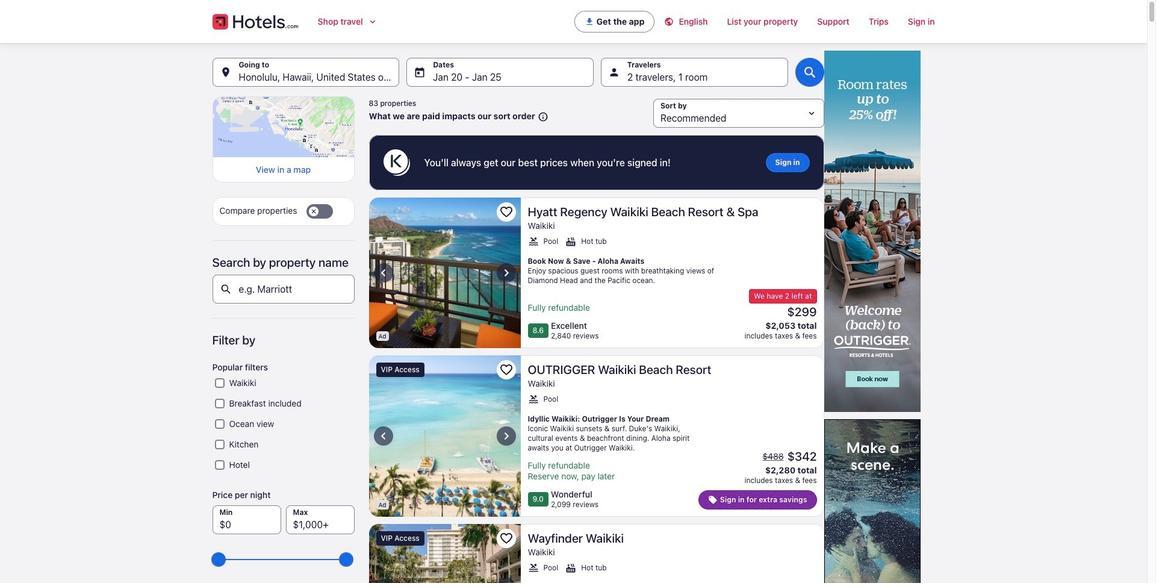 Task type: describe. For each thing, give the bounding box(es) containing it.
static map image image
[[212, 96, 355, 157]]

$0, Minimum, Price per night text field
[[212, 506, 281, 535]]

show previous image for hyatt regency waikiki beach resort & spa image
[[376, 266, 391, 280]]

view from room image
[[369, 356, 521, 517]]

outdoor pool image
[[369, 524, 521, 583]]

leading image
[[708, 495, 718, 505]]

$1,000 and above, Maximum, Price per night text field
[[286, 506, 355, 535]]

download the app button image
[[585, 17, 595, 27]]

show previous image for wayfinder waikiki image
[[376, 581, 391, 583]]

Save OUTRIGGER Waikiki Beach Resort to a trip checkbox
[[497, 360, 516, 380]]

hotels logo image
[[212, 12, 299, 31]]

beach image
[[369, 198, 521, 348]]

$0, Minimum, Price per night range field
[[220, 547, 347, 573]]



Task type: locate. For each thing, give the bounding box(es) containing it.
$1,000 and above, Maximum, Price per night range field
[[220, 547, 347, 573]]

Save Wayfinder Waikiki to a trip checkbox
[[497, 529, 516, 548]]

2 vertical spatial small image
[[528, 563, 539, 574]]

search image
[[803, 65, 817, 80]]

Save Hyatt Regency Waikiki Beach Resort & Spa to a trip checkbox
[[497, 202, 516, 222]]

show previous image for outrigger waikiki beach resort image
[[376, 429, 391, 444]]

small image
[[528, 236, 539, 247], [566, 236, 577, 247], [528, 394, 539, 405], [566, 563, 577, 574]]

shop travel image
[[368, 17, 378, 27]]

small image
[[665, 17, 679, 27], [536, 112, 549, 122], [528, 563, 539, 574]]

show next image for wayfinder waikiki image
[[499, 581, 514, 583]]

1 vertical spatial small image
[[536, 112, 549, 122]]

0 vertical spatial small image
[[665, 17, 679, 27]]

show next image for hyatt regency waikiki beach resort & spa image
[[499, 266, 514, 280]]

show next image for outrigger waikiki beach resort image
[[499, 429, 514, 444]]



Task type: vqa. For each thing, say whether or not it's contained in the screenshot.
Hotels logo
yes



